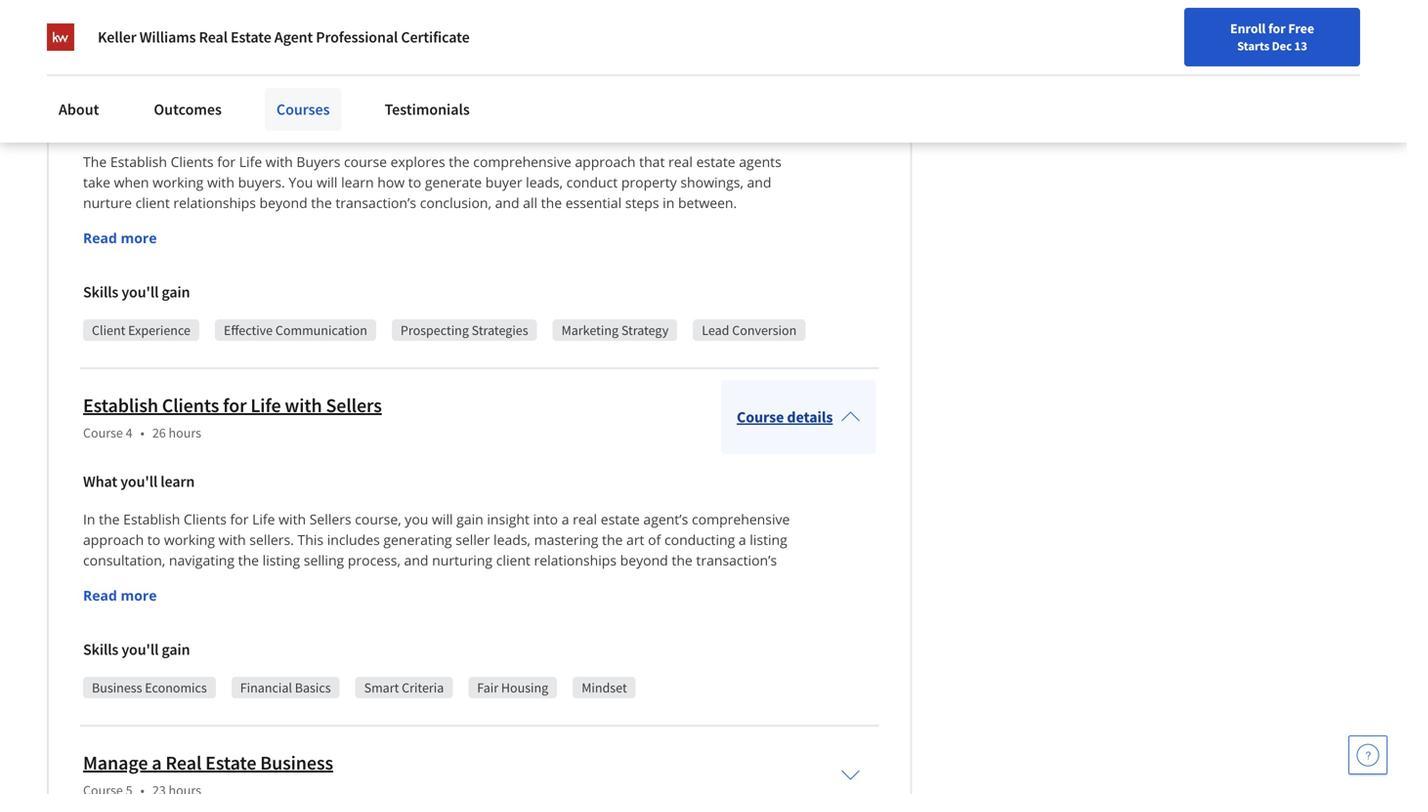 Task type: locate. For each thing, give the bounding box(es) containing it.
0 vertical spatial estate
[[231, 27, 271, 47]]

and down buyer
[[495, 194, 520, 212]]

generate
[[425, 173, 482, 192]]

establish inside establish clients for life with buyers course 3 • 24 hours
[[83, 36, 158, 60]]

0 vertical spatial skills
[[83, 282, 119, 302]]

• right 4
[[140, 424, 145, 442]]

into
[[533, 510, 558, 529]]

establish clients for life with buyers course 3 • 24 hours
[[83, 36, 383, 84]]

2 read more button from the top
[[83, 586, 157, 606]]

keller williams image
[[47, 23, 74, 51]]

leads, up all
[[526, 173, 563, 192]]

hours inside establish clients for life with buyers course 3 • 24 hours
[[169, 66, 201, 84]]

2 read from the top
[[83, 587, 117, 605]]

leads, inside the in the establish clients for life with sellers course, you will gain insight into a real estate agent's comprehensive approach to working with sellers. this includes generating seller leads, mastering the art of conducting a listing consultation, navigating the listing selling process, and nurturing client relationships beyond the transaction's conclusion. read more
[[494, 531, 531, 549]]

skills for establish clients for life with sellers
[[83, 640, 119, 660]]

transaction's down conducting at the bottom
[[697, 551, 777, 570]]

course left 3
[[83, 66, 123, 84]]

1 vertical spatial what
[[83, 472, 117, 492]]

gain up the experience
[[162, 282, 190, 302]]

read more button down consultation,
[[83, 586, 157, 606]]

housing
[[501, 679, 549, 697]]

with up navigating
[[219, 531, 246, 549]]

0 vertical spatial client
[[136, 194, 170, 212]]

2 vertical spatial gain
[[162, 640, 190, 660]]

keller williams real estate agent professional certificate
[[98, 27, 470, 47]]

beyond down 'art'
[[620, 551, 668, 570]]

1 vertical spatial leads,
[[494, 531, 531, 549]]

life inside establish clients for life with buyers course 3 • 24 hours
[[251, 36, 281, 60]]

includes
[[327, 531, 380, 549]]

a right manage
[[152, 751, 162, 776]]

working inside the establish clients for life with buyers course explores the comprehensive approach that real estate agents take when working with buyers. you will learn how to generate buyer leads, conduct property showings, and nurture client relationships beyond the transaction's conclusion, and all the essential steps in between.
[[153, 173, 204, 192]]

0 vertical spatial estate
[[697, 152, 736, 171]]

0 horizontal spatial client
[[136, 194, 170, 212]]

read more button
[[83, 228, 157, 248], [83, 586, 157, 606]]

0 vertical spatial what you'll learn
[[83, 114, 195, 134]]

1 vertical spatial skills you'll gain
[[83, 640, 190, 660]]

hours right '24'
[[169, 66, 201, 84]]

life inside the establish clients for life with buyers course explores the comprehensive approach that real estate agents take when working with buyers. you will learn how to generate buyer leads, conduct property showings, and nurture client relationships beyond the transaction's conclusion, and all the essential steps in between.
[[239, 152, 262, 171]]

for up dec
[[1269, 20, 1286, 37]]

real up the mastering
[[573, 510, 597, 529]]

real
[[199, 27, 228, 47], [166, 751, 202, 776]]

to
[[408, 173, 422, 192], [147, 531, 161, 549]]

prospecting
[[401, 322, 469, 339]]

what
[[83, 114, 117, 134], [83, 472, 117, 492]]

hours for establish clients for life with buyers
[[169, 66, 201, 84]]

mastering
[[534, 531, 599, 549]]

in
[[663, 194, 675, 212]]

2 • from the top
[[140, 424, 145, 442]]

sellers down the "communication"
[[326, 393, 382, 418]]

you'll
[[120, 114, 158, 134], [122, 282, 159, 302], [120, 472, 158, 492], [122, 640, 159, 660]]

life inside the in the establish clients for life with sellers course, you will gain insight into a real estate agent's comprehensive approach to working with sellers. this includes generating seller leads, mastering the art of conducting a listing consultation, navigating the listing selling process, and nurturing client relationships beyond the transaction's conclusion. read more
[[252, 510, 275, 529]]

approach inside the establish clients for life with buyers course explores the comprehensive approach that real estate agents take when working with buyers. you will learn how to generate buyer leads, conduct property showings, and nurture client relationships beyond the transaction's conclusion, and all the essential steps in between.
[[575, 152, 636, 171]]

1 • from the top
[[140, 66, 145, 84]]

estate down financial
[[205, 751, 257, 776]]

establish inside establish clients for life with sellers course 4 • 26 hours
[[83, 393, 158, 418]]

2 what from the top
[[83, 472, 117, 492]]

clients inside the establish clients for life with buyers course explores the comprehensive approach that real estate agents take when working with buyers. you will learn how to generate buyer leads, conduct property showings, and nurture client relationships beyond the transaction's conclusion, and all the essential steps in between.
[[171, 152, 214, 171]]

relationships inside the in the establish clients for life with sellers course, you will gain insight into a real estate agent's comprehensive approach to working with sellers. this includes generating seller leads, mastering the art of conducting a listing consultation, navigating the listing selling process, and nurturing client relationships beyond the transaction's conclusion. read more
[[534, 551, 617, 570]]

sellers inside establish clients for life with sellers course 4 • 26 hours
[[326, 393, 382, 418]]

course for establish clients for life with buyers
[[83, 66, 123, 84]]

1 vertical spatial working
[[164, 531, 215, 549]]

real
[[669, 152, 693, 171], [573, 510, 597, 529]]

you'll down 3
[[120, 114, 158, 134]]

establish up 3
[[83, 36, 158, 60]]

effective
[[224, 322, 273, 339]]

2 hours from the top
[[169, 424, 201, 442]]

estate inside the establish clients for life with buyers course explores the comprehensive approach that real estate agents take when working with buyers. you will learn how to generate buyer leads, conduct property showings, and nurture client relationships beyond the transaction's conclusion, and all the essential steps in between.
[[697, 152, 736, 171]]

with down effective communication
[[285, 393, 322, 418]]

learn down course
[[341, 173, 374, 192]]

0 vertical spatial relationships
[[173, 194, 256, 212]]

sellers inside the in the establish clients for life with sellers course, you will gain insight into a real estate agent's comprehensive approach to working with sellers. this includes generating seller leads, mastering the art of conducting a listing consultation, navigating the listing selling process, and nurturing client relationships beyond the transaction's conclusion. read more
[[310, 510, 352, 529]]

what you'll learn down 4
[[83, 472, 195, 492]]

estate left agent
[[231, 27, 271, 47]]

0 horizontal spatial transaction's
[[336, 194, 417, 212]]

0 vertical spatial read more button
[[83, 228, 157, 248]]

0 horizontal spatial will
[[317, 173, 338, 192]]

1 vertical spatial read more button
[[83, 586, 157, 606]]

learn down the 26
[[161, 472, 195, 492]]

life up sellers.
[[252, 510, 275, 529]]

1 vertical spatial buyers
[[297, 152, 341, 171]]

0 horizontal spatial comprehensive
[[473, 152, 572, 171]]

1 horizontal spatial a
[[562, 510, 570, 529]]

1 vertical spatial approach
[[83, 531, 144, 549]]

leads, inside the establish clients for life with buyers course explores the comprehensive approach that real estate agents take when working with buyers. you will learn how to generate buyer leads, conduct property showings, and nurture client relationships beyond the transaction's conclusion, and all the essential steps in between.
[[526, 173, 563, 192]]

1 vertical spatial and
[[495, 194, 520, 212]]

1 vertical spatial estate
[[601, 510, 640, 529]]

skills up business economics
[[83, 640, 119, 660]]

1 vertical spatial estate
[[205, 751, 257, 776]]

course left 'details'
[[737, 408, 784, 427]]

2 horizontal spatial and
[[747, 173, 772, 192]]

1 vertical spatial gain
[[457, 510, 484, 529]]

a right conducting at the bottom
[[739, 531, 747, 549]]

buyers up you
[[297, 152, 341, 171]]

1 vertical spatial more
[[121, 587, 157, 605]]

1 vertical spatial read
[[83, 587, 117, 605]]

menu item
[[1034, 20, 1160, 83]]

for inside the in the establish clients for life with sellers course, you will gain insight into a real estate agent's comprehensive approach to working with sellers. this includes generating seller leads, mastering the art of conducting a listing consultation, navigating the listing selling process, and nurturing client relationships beyond the transaction's conclusion. read more
[[230, 510, 249, 529]]

• right 3
[[140, 66, 145, 84]]

2 vertical spatial and
[[404, 551, 429, 570]]

hours for establish clients for life with sellers
[[169, 424, 201, 442]]

a right into
[[562, 510, 570, 529]]

what you'll learn for establish clients for life with buyers
[[83, 114, 195, 134]]

to up consultation,
[[147, 531, 161, 549]]

relationships down buyers.
[[173, 194, 256, 212]]

skills you'll gain up client experience
[[83, 282, 190, 302]]

0 vertical spatial transaction's
[[336, 194, 417, 212]]

comprehensive up buyer
[[473, 152, 572, 171]]

listing down sellers.
[[263, 551, 300, 570]]

life down effective
[[251, 393, 281, 418]]

estate up the 'showings,'
[[697, 152, 736, 171]]

business down the financial basics at left bottom
[[260, 751, 333, 776]]

1 vertical spatial hours
[[169, 424, 201, 442]]

with left buyers.
[[207, 173, 235, 192]]

and
[[747, 173, 772, 192], [495, 194, 520, 212], [404, 551, 429, 570]]

• inside establish clients for life with buyers course 3 • 24 hours
[[140, 66, 145, 84]]

course inside establish clients for life with sellers course 4 • 26 hours
[[83, 424, 123, 442]]

2 skills from the top
[[83, 640, 119, 660]]

0 vertical spatial hours
[[169, 66, 201, 84]]

approach up conduct on the left top of the page
[[575, 152, 636, 171]]

0 horizontal spatial business
[[92, 679, 142, 697]]

will inside the establish clients for life with buyers course explores the comprehensive approach that real estate agents take when working with buyers. you will learn how to generate buyer leads, conduct property showings, and nurture client relationships beyond the transaction's conclusion, and all the essential steps in between.
[[317, 173, 338, 192]]

listing right conducting at the bottom
[[750, 531, 788, 549]]

sellers.
[[250, 531, 294, 549]]

you
[[405, 510, 429, 529]]

2 skills you'll gain from the top
[[83, 640, 190, 660]]

estate up 'art'
[[601, 510, 640, 529]]

life inside establish clients for life with sellers course 4 • 26 hours
[[251, 393, 281, 418]]

for down effective
[[223, 393, 247, 418]]

will
[[317, 173, 338, 192], [432, 510, 453, 529]]

and down agents
[[747, 173, 772, 192]]

0 vertical spatial sellers
[[326, 393, 382, 418]]

1 skills you'll gain from the top
[[83, 282, 190, 302]]

clients inside the in the establish clients for life with sellers course, you will gain insight into a real estate agent's comprehensive approach to working with sellers. this includes generating seller leads, mastering the art of conducting a listing consultation, navigating the listing selling process, and nurturing client relationships beyond the transaction's conclusion. read more
[[184, 510, 227, 529]]

clients up '24'
[[162, 36, 219, 60]]

0 vertical spatial approach
[[575, 152, 636, 171]]

you'll up business economics
[[122, 640, 159, 660]]

with up the courses link
[[285, 36, 322, 60]]

learn for establish clients for life with buyers
[[161, 114, 195, 134]]

mindset
[[582, 679, 627, 697]]

about
[[59, 100, 99, 119]]

1 vertical spatial client
[[496, 551, 531, 570]]

0 vertical spatial buyers
[[326, 36, 383, 60]]

1 horizontal spatial estate
[[697, 152, 736, 171]]

1 horizontal spatial beyond
[[620, 551, 668, 570]]

0 vertical spatial skills you'll gain
[[83, 282, 190, 302]]

1 vertical spatial beyond
[[620, 551, 668, 570]]

0 vertical spatial a
[[562, 510, 570, 529]]

0 vertical spatial real
[[199, 27, 228, 47]]

skills you'll gain
[[83, 282, 190, 302], [83, 640, 190, 660]]

you'll up client experience
[[122, 282, 159, 302]]

2 vertical spatial a
[[152, 751, 162, 776]]

1 vertical spatial skills
[[83, 640, 119, 660]]

the up generate
[[449, 152, 470, 171]]

0 vertical spatial learn
[[161, 114, 195, 134]]

1 vertical spatial learn
[[341, 173, 374, 192]]

0 vertical spatial •
[[140, 66, 145, 84]]

read more button down nurture
[[83, 228, 157, 248]]

for
[[1269, 20, 1286, 37], [223, 36, 247, 60], [217, 152, 236, 171], [223, 393, 247, 418], [230, 510, 249, 529]]

2 what you'll learn from the top
[[83, 472, 195, 492]]

with up buyers.
[[266, 152, 293, 171]]

0 vertical spatial working
[[153, 173, 204, 192]]

3
[[126, 66, 133, 84]]

establish up 4
[[83, 393, 158, 418]]

take
[[83, 173, 110, 192]]

0 horizontal spatial listing
[[263, 551, 300, 570]]

course
[[344, 152, 387, 171]]

more down nurture
[[121, 229, 157, 247]]

•
[[140, 66, 145, 84], [140, 424, 145, 442]]

1 horizontal spatial to
[[408, 173, 422, 192]]

0 horizontal spatial real
[[573, 510, 597, 529]]

for inside establish clients for life with sellers course 4 • 26 hours
[[223, 393, 247, 418]]

1 vertical spatial •
[[140, 424, 145, 442]]

1 vertical spatial comprehensive
[[692, 510, 790, 529]]

learn down '24'
[[161, 114, 195, 134]]

client down when
[[136, 194, 170, 212]]

0 vertical spatial gain
[[162, 282, 190, 302]]

working right when
[[153, 173, 204, 192]]

of
[[648, 531, 661, 549]]

1 vertical spatial will
[[432, 510, 453, 529]]

0 vertical spatial comprehensive
[[473, 152, 572, 171]]

skills you'll gain up business economics
[[83, 640, 190, 660]]

what you'll learn
[[83, 114, 195, 134], [83, 472, 195, 492]]

buyers inside the establish clients for life with buyers course explores the comprehensive approach that real estate agents take when working with buyers. you will learn how to generate buyer leads, conduct property showings, and nurture client relationships beyond the transaction's conclusion, and all the essential steps in between.
[[297, 152, 341, 171]]

beyond
[[260, 194, 308, 212], [620, 551, 668, 570]]

beyond inside the in the establish clients for life with sellers course, you will gain insight into a real estate agent's comprehensive approach to working with sellers. this includes generating seller leads, mastering the art of conducting a listing consultation, navigating the listing selling process, and nurturing client relationships beyond the transaction's conclusion. read more
[[620, 551, 668, 570]]

2 more from the top
[[121, 587, 157, 605]]

more down consultation,
[[121, 587, 157, 605]]

0 vertical spatial what
[[83, 114, 117, 134]]

read down consultation,
[[83, 587, 117, 605]]

relationships down the mastering
[[534, 551, 617, 570]]

conclusion.
[[83, 572, 155, 590]]

0 vertical spatial read
[[83, 229, 117, 247]]

24
[[152, 66, 166, 84]]

life up buyers.
[[239, 152, 262, 171]]

0 horizontal spatial estate
[[601, 510, 640, 529]]

0 vertical spatial leads,
[[526, 173, 563, 192]]

0 vertical spatial more
[[121, 229, 157, 247]]

what up the the
[[83, 114, 117, 134]]

read more
[[83, 229, 157, 247]]

transaction's down how at the top of page
[[336, 194, 417, 212]]

leads,
[[526, 173, 563, 192], [494, 531, 531, 549]]

0 horizontal spatial approach
[[83, 531, 144, 549]]

fair housing
[[477, 679, 549, 697]]

comprehensive
[[473, 152, 572, 171], [692, 510, 790, 529]]

1 vertical spatial transaction's
[[697, 551, 777, 570]]

testimonials
[[385, 100, 470, 119]]

sellers up this
[[310, 510, 352, 529]]

• inside establish clients for life with sellers course 4 • 26 hours
[[140, 424, 145, 442]]

business left economics
[[92, 679, 142, 697]]

0 horizontal spatial relationships
[[173, 194, 256, 212]]

1 horizontal spatial listing
[[750, 531, 788, 549]]

1 hours from the top
[[169, 66, 201, 84]]

that
[[640, 152, 665, 171]]

gain
[[162, 282, 190, 302], [457, 510, 484, 529], [162, 640, 190, 660]]

in the establish clients for life with sellers course, you will gain insight into a real estate agent's comprehensive approach to working with sellers. this includes generating seller leads, mastering the art of conducting a listing consultation, navigating the listing selling process, and nurturing client relationships beyond the transaction's conclusion. read more
[[83, 510, 794, 605]]

hours right the 26
[[169, 424, 201, 442]]

enroll
[[1231, 20, 1266, 37]]

1 vertical spatial a
[[739, 531, 747, 549]]

certificate
[[401, 27, 470, 47]]

real right manage
[[166, 751, 202, 776]]

beyond down you
[[260, 194, 308, 212]]

read more button for establish clients for life with buyers
[[83, 228, 157, 248]]

gain up economics
[[162, 640, 190, 660]]

0 vertical spatial real
[[669, 152, 693, 171]]

leads, for nurturing
[[494, 531, 531, 549]]

the down you
[[311, 194, 332, 212]]

business
[[92, 679, 142, 697], [260, 751, 333, 776]]

1 what from the top
[[83, 114, 117, 134]]

life up courses
[[251, 36, 281, 60]]

None search field
[[279, 12, 601, 51]]

smart criteria
[[364, 679, 444, 697]]

0 horizontal spatial beyond
[[260, 194, 308, 212]]

for left agent
[[223, 36, 247, 60]]

with up this
[[279, 510, 306, 529]]

1 vertical spatial to
[[147, 531, 161, 549]]

real right that
[[669, 152, 693, 171]]

and down generating in the bottom left of the page
[[404, 551, 429, 570]]

0 vertical spatial to
[[408, 173, 422, 192]]

clients down 'outcomes' link
[[171, 152, 214, 171]]

client down insight
[[496, 551, 531, 570]]

client
[[92, 322, 125, 339]]

relationships
[[173, 194, 256, 212], [534, 551, 617, 570]]

the down conducting at the bottom
[[672, 551, 693, 570]]

1 skills from the top
[[83, 282, 119, 302]]

1 horizontal spatial will
[[432, 510, 453, 529]]

working
[[153, 173, 204, 192], [164, 531, 215, 549]]

1 vertical spatial what you'll learn
[[83, 472, 195, 492]]

skills you'll gain for establish clients for life with buyers
[[83, 282, 190, 302]]

listing
[[750, 531, 788, 549], [263, 551, 300, 570]]

the establish clients for life with buyers course explores the comprehensive approach that real estate agents take when working with buyers. you will learn how to generate buyer leads, conduct property showings, and nurture client relationships beyond the transaction's conclusion, and all the essential steps in between.
[[83, 152, 785, 212]]

for up navigating
[[230, 510, 249, 529]]

2 vertical spatial learn
[[161, 472, 195, 492]]

manage a real estate business link
[[83, 751, 333, 776]]

0 vertical spatial beyond
[[260, 194, 308, 212]]

what for establish clients for life with sellers
[[83, 472, 117, 492]]

hours
[[169, 66, 201, 84], [169, 424, 201, 442]]

1 horizontal spatial approach
[[575, 152, 636, 171]]

showings,
[[681, 173, 744, 192]]

buyers right agent
[[326, 36, 383, 60]]

0 horizontal spatial and
[[404, 551, 429, 570]]

skills up client
[[83, 282, 119, 302]]

clients up navigating
[[184, 510, 227, 529]]

real for williams
[[199, 27, 228, 47]]

1 horizontal spatial client
[[496, 551, 531, 570]]

clients up the 26
[[162, 393, 219, 418]]

establish up consultation,
[[123, 510, 180, 529]]

the left 'art'
[[602, 531, 623, 549]]

estate
[[231, 27, 271, 47], [205, 751, 257, 776]]

1 horizontal spatial transaction's
[[697, 551, 777, 570]]

1 what you'll learn from the top
[[83, 114, 195, 134]]

client experience
[[92, 322, 191, 339]]

approach up consultation,
[[83, 531, 144, 549]]

clients inside establish clients for life with sellers course 4 • 26 hours
[[162, 393, 219, 418]]

read inside the in the establish clients for life with sellers course, you will gain insight into a real estate agent's comprehensive approach to working with sellers. this includes generating seller leads, mastering the art of conducting a listing consultation, navigating the listing selling process, and nurturing client relationships beyond the transaction's conclusion. read more
[[83, 587, 117, 605]]

what up in
[[83, 472, 117, 492]]

working up navigating
[[164, 531, 215, 549]]

buyers inside establish clients for life with buyers course 3 • 24 hours
[[326, 36, 383, 60]]

0 vertical spatial will
[[317, 173, 338, 192]]

working inside the in the establish clients for life with sellers course, you will gain insight into a real estate agent's comprehensive approach to working with sellers. this includes generating seller leads, mastering the art of conducting a listing consultation, navigating the listing selling process, and nurturing client relationships beyond the transaction's conclusion. read more
[[164, 531, 215, 549]]

1 vertical spatial relationships
[[534, 551, 617, 570]]

the
[[449, 152, 470, 171], [311, 194, 332, 212], [541, 194, 562, 212], [99, 510, 120, 529], [602, 531, 623, 549], [238, 551, 259, 570], [672, 551, 693, 570]]

the right in
[[99, 510, 120, 529]]

about link
[[47, 88, 111, 131]]

with inside establish clients for life with buyers course 3 • 24 hours
[[285, 36, 322, 60]]

course left 4
[[83, 424, 123, 442]]

lead conversion
[[702, 322, 797, 339]]

client
[[136, 194, 170, 212], [496, 551, 531, 570]]

1 horizontal spatial real
[[669, 152, 693, 171]]

sellers
[[326, 393, 382, 418], [310, 510, 352, 529]]

what you'll learn down 3
[[83, 114, 195, 134]]

course inside establish clients for life with buyers course 3 • 24 hours
[[83, 66, 123, 84]]

1 horizontal spatial relationships
[[534, 551, 617, 570]]

real inside the in the establish clients for life with sellers course, you will gain insight into a real estate agent's comprehensive approach to working with sellers. this includes generating seller leads, mastering the art of conducting a listing consultation, navigating the listing selling process, and nurturing client relationships beyond the transaction's conclusion. read more
[[573, 510, 597, 529]]

to down explores
[[408, 173, 422, 192]]

starts
[[1238, 38, 1270, 54]]

1 horizontal spatial business
[[260, 751, 333, 776]]

you'll down 4
[[120, 472, 158, 492]]

0 horizontal spatial to
[[147, 531, 161, 549]]

buyer
[[486, 173, 523, 192]]

gain for establish clients for life with sellers
[[162, 640, 190, 660]]

in
[[83, 510, 95, 529]]

1 vertical spatial real
[[573, 510, 597, 529]]

establish up when
[[110, 152, 167, 171]]

1 vertical spatial real
[[166, 751, 202, 776]]

1 horizontal spatial comprehensive
[[692, 510, 790, 529]]

read down nurture
[[83, 229, 117, 247]]

1 read more button from the top
[[83, 228, 157, 248]]

real right williams
[[199, 27, 228, 47]]

transaction's
[[336, 194, 417, 212], [697, 551, 777, 570]]

2 horizontal spatial a
[[739, 531, 747, 549]]

gain up seller
[[457, 510, 484, 529]]

comprehensive up conducting at the bottom
[[692, 510, 790, 529]]

hours inside establish clients for life with sellers course 4 • 26 hours
[[169, 424, 201, 442]]

for down 'outcomes' link
[[217, 152, 236, 171]]

read
[[83, 229, 117, 247], [83, 587, 117, 605]]

1 vertical spatial sellers
[[310, 510, 352, 529]]



Task type: describe. For each thing, give the bounding box(es) containing it.
professional
[[316, 27, 398, 47]]

buyers.
[[238, 173, 285, 192]]

prospecting strategies
[[401, 322, 528, 339]]

details
[[787, 408, 833, 427]]

effective communication
[[224, 322, 368, 339]]

fair
[[477, 679, 499, 697]]

the
[[83, 152, 107, 171]]

strategies
[[472, 322, 528, 339]]

establish clients for life with buyers link
[[83, 36, 383, 60]]

experience
[[128, 322, 191, 339]]

0 horizontal spatial a
[[152, 751, 162, 776]]

you'll for in the establish clients for life with sellers course, you will gain insight into a real estate agent's comprehensive approach to working with sellers. this includes generating seller leads, mastering the art of conducting a listing consultation, navigating the listing selling process, and nurturing client relationships beyond the transaction's conclusion.
[[120, 472, 158, 492]]

learn inside the establish clients for life with buyers course explores the comprehensive approach that real estate agents take when working with buyers. you will learn how to generate buyer leads, conduct property showings, and nurture client relationships beyond the transaction's conclusion, and all the essential steps in between.
[[341, 173, 374, 192]]

real inside the establish clients for life with buyers course explores the comprehensive approach that real estate agents take when working with buyers. you will learn how to generate buyer leads, conduct property showings, and nurture client relationships beyond the transaction's conclusion, and all the essential steps in between.
[[669, 152, 693, 171]]

client inside the in the establish clients for life with sellers course, you will gain insight into a real estate agent's comprehensive approach to working with sellers. this includes generating seller leads, mastering the art of conducting a listing consultation, navigating the listing selling process, and nurturing client relationships beyond the transaction's conclusion. read more
[[496, 551, 531, 570]]

dec
[[1273, 38, 1293, 54]]

13
[[1295, 38, 1308, 54]]

manage a real estate business
[[83, 751, 333, 776]]

for inside establish clients for life with buyers course 3 • 24 hours
[[223, 36, 247, 60]]

business economics
[[92, 679, 207, 697]]

navigating
[[169, 551, 235, 570]]

the right all
[[541, 194, 562, 212]]

lead
[[702, 322, 730, 339]]

beyond inside the establish clients for life with buyers course explores the comprehensive approach that real estate agents take when working with buyers. you will learn how to generate buyer leads, conduct property showings, and nurture client relationships beyond the transaction's conclusion, and all the essential steps in between.
[[260, 194, 308, 212]]

explores
[[391, 152, 445, 171]]

course,
[[355, 510, 401, 529]]

course details
[[737, 408, 833, 427]]

will inside the in the establish clients for life with sellers course, you will gain insight into a real estate agent's comprehensive approach to working with sellers. this includes generating seller leads, mastering the art of conducting a listing consultation, navigating the listing selling process, and nurturing client relationships beyond the transaction's conclusion. read more
[[432, 510, 453, 529]]

learn for establish clients for life with sellers
[[161, 472, 195, 492]]

conclusion,
[[420, 194, 492, 212]]

williams
[[140, 27, 196, 47]]

courses link
[[265, 88, 342, 131]]

the down sellers.
[[238, 551, 259, 570]]

outcomes link
[[142, 88, 234, 131]]

to inside the establish clients for life with buyers course explores the comprehensive approach that real estate agents take when working with buyers. you will learn how to generate buyer leads, conduct property showings, and nurture client relationships beyond the transaction's conclusion, and all the essential steps in between.
[[408, 173, 422, 192]]

strategy
[[622, 322, 669, 339]]

4
[[126, 424, 133, 442]]

agent's
[[644, 510, 689, 529]]

gain inside the in the establish clients for life with sellers course, you will gain insight into a real estate agent's comprehensive approach to working with sellers. this includes generating seller leads, mastering the art of conducting a listing consultation, navigating the listing selling process, and nurturing client relationships beyond the transaction's conclusion. read more
[[457, 510, 484, 529]]

0 vertical spatial business
[[92, 679, 142, 697]]

for inside the enroll for free starts dec 13
[[1269, 20, 1286, 37]]

real for a
[[166, 751, 202, 776]]

read more button for establish clients for life with sellers
[[83, 586, 157, 606]]

skills for establish clients for life with buyers
[[83, 282, 119, 302]]

you'll for business economics
[[122, 640, 159, 660]]

1 horizontal spatial and
[[495, 194, 520, 212]]

you'll for the establish clients for life with buyers course explores the comprehensive approach that real estate agents take when working with buyers. you will learn how to generate buyer leads, conduct property showings, and nurture client relationships beyond the transaction's conclusion, and all the essential steps in between.
[[120, 114, 158, 134]]

communication
[[276, 322, 368, 339]]

for inside the establish clients for life with buyers course explores the comprehensive approach that real estate agents take when working with buyers. you will learn how to generate buyer leads, conduct property showings, and nurture client relationships beyond the transaction's conclusion, and all the essential steps in between.
[[217, 152, 236, 171]]

and inside the in the establish clients for life with sellers course, you will gain insight into a real estate agent's comprehensive approach to working with sellers. this includes generating seller leads, mastering the art of conducting a listing consultation, navigating the listing selling process, and nurturing client relationships beyond the transaction's conclusion. read more
[[404, 551, 429, 570]]

seller
[[456, 531, 490, 549]]

nurture
[[83, 194, 132, 212]]

manage
[[83, 751, 148, 776]]

• for establish clients for life with sellers
[[140, 424, 145, 442]]

estate inside the in the establish clients for life with sellers course, you will gain insight into a real estate agent's comprehensive approach to working with sellers. this includes generating seller leads, mastering the art of conducting a listing consultation, navigating the listing selling process, and nurturing client relationships beyond the transaction's conclusion. read more
[[601, 510, 640, 529]]

what you'll learn for establish clients for life with sellers
[[83, 472, 195, 492]]

1 read from the top
[[83, 229, 117, 247]]

you'll for client experience
[[122, 282, 159, 302]]

to inside the in the establish clients for life with sellers course, you will gain insight into a real estate agent's comprehensive approach to working with sellers. this includes generating seller leads, mastering the art of conducting a listing consultation, navigating the listing selling process, and nurturing client relationships beyond the transaction's conclusion. read more
[[147, 531, 161, 549]]

0 vertical spatial and
[[747, 173, 772, 192]]

you
[[289, 173, 313, 192]]

what for establish clients for life with buyers
[[83, 114, 117, 134]]

agents
[[739, 152, 782, 171]]

all
[[523, 194, 538, 212]]

with inside establish clients for life with sellers course 4 • 26 hours
[[285, 393, 322, 418]]

1 vertical spatial listing
[[263, 551, 300, 570]]

basics
[[295, 679, 331, 697]]

property
[[622, 173, 677, 192]]

clients inside establish clients for life with buyers course 3 • 24 hours
[[162, 36, 219, 60]]

financial
[[240, 679, 292, 697]]

conduct
[[567, 173, 618, 192]]

essential
[[566, 194, 622, 212]]

client inside the establish clients for life with buyers course explores the comprehensive approach that real estate agents take when working with buyers. you will learn how to generate buyer leads, conduct property showings, and nurture client relationships beyond the transaction's conclusion, and all the essential steps in between.
[[136, 194, 170, 212]]

marketing
[[562, 322, 619, 339]]

how
[[378, 173, 405, 192]]

this
[[298, 531, 324, 549]]

establish clients for life with sellers link
[[83, 393, 382, 418]]

marketing strategy
[[562, 322, 669, 339]]

estate for agent
[[231, 27, 271, 47]]

smart
[[364, 679, 399, 697]]

free
[[1289, 20, 1315, 37]]

consultation,
[[83, 551, 165, 570]]

establish inside the establish clients for life with buyers course explores the comprehensive approach that real estate agents take when working with buyers. you will learn how to generate buyer leads, conduct property showings, and nurture client relationships beyond the transaction's conclusion, and all the essential steps in between.
[[110, 152, 167, 171]]

coursera image
[[23, 16, 148, 47]]

establish clients for life with sellers course 4 • 26 hours
[[83, 393, 382, 442]]

0 vertical spatial listing
[[750, 531, 788, 549]]

testimonials link
[[373, 88, 482, 131]]

courses
[[277, 100, 330, 119]]

art
[[627, 531, 645, 549]]

conducting
[[665, 531, 735, 549]]

transaction's inside the establish clients for life with buyers course explores the comprehensive approach that real estate agents take when working with buyers. you will learn how to generate buyer leads, conduct property showings, and nurture client relationships beyond the transaction's conclusion, and all the essential steps in between.
[[336, 194, 417, 212]]

more inside the in the establish clients for life with sellers course, you will gain insight into a real estate agent's comprehensive approach to working with sellers. this includes generating seller leads, mastering the art of conducting a listing consultation, navigating the listing selling process, and nurturing client relationships beyond the transaction's conclusion. read more
[[121, 587, 157, 605]]

skills you'll gain for establish clients for life with sellers
[[83, 640, 190, 660]]

course inside course details dropdown button
[[737, 408, 784, 427]]

process,
[[348, 551, 401, 570]]

when
[[114, 173, 149, 192]]

1 more from the top
[[121, 229, 157, 247]]

comprehensive inside the establish clients for life with buyers course explores the comprehensive approach that real estate agents take when working with buyers. you will learn how to generate buyer leads, conduct property showings, and nurture client relationships beyond the transaction's conclusion, and all the essential steps in between.
[[473, 152, 572, 171]]

course for establish clients for life with sellers
[[83, 424, 123, 442]]

approach inside the in the establish clients for life with sellers course, you will gain insight into a real estate agent's comprehensive approach to working with sellers. this includes generating seller leads, mastering the art of conducting a listing consultation, navigating the listing selling process, and nurturing client relationships beyond the transaction's conclusion. read more
[[83, 531, 144, 549]]

agent
[[275, 27, 313, 47]]

establish inside the in the establish clients for life with sellers course, you will gain insight into a real estate agent's comprehensive approach to working with sellers. this includes generating seller leads, mastering the art of conducting a listing consultation, navigating the listing selling process, and nurturing client relationships beyond the transaction's conclusion. read more
[[123, 510, 180, 529]]

leads, for essential
[[526, 173, 563, 192]]

selling
[[304, 551, 344, 570]]

comprehensive inside the in the establish clients for life with sellers course, you will gain insight into a real estate agent's comprehensive approach to working with sellers. this includes generating seller leads, mastering the art of conducting a listing consultation, navigating the listing selling process, and nurturing client relationships beyond the transaction's conclusion. read more
[[692, 510, 790, 529]]

help center image
[[1357, 744, 1380, 767]]

enroll for free starts dec 13
[[1231, 20, 1315, 54]]

relationships inside the establish clients for life with buyers course explores the comprehensive approach that real estate agents take when working with buyers. you will learn how to generate buyer leads, conduct property showings, and nurture client relationships beyond the transaction's conclusion, and all the essential steps in between.
[[173, 194, 256, 212]]

economics
[[145, 679, 207, 697]]

estate for business
[[205, 751, 257, 776]]

keller
[[98, 27, 137, 47]]

course details button
[[722, 380, 876, 455]]

generating
[[384, 531, 452, 549]]

show notifications image
[[1181, 24, 1204, 48]]

financial basics
[[240, 679, 331, 697]]

criteria
[[402, 679, 444, 697]]

• for establish clients for life with buyers
[[140, 66, 145, 84]]

insight
[[487, 510, 530, 529]]

transaction's inside the in the establish clients for life with sellers course, you will gain insight into a real estate agent's comprehensive approach to working with sellers. this includes generating seller leads, mastering the art of conducting a listing consultation, navigating the listing selling process, and nurturing client relationships beyond the transaction's conclusion. read more
[[697, 551, 777, 570]]

steps
[[626, 194, 659, 212]]

between.
[[678, 194, 737, 212]]

26
[[152, 424, 166, 442]]

1 vertical spatial business
[[260, 751, 333, 776]]

gain for establish clients for life with buyers
[[162, 282, 190, 302]]



Task type: vqa. For each thing, say whether or not it's contained in the screenshot.
'In the Establish Clients for Life with Sellers course, you will gain insight into a real estate agent's comprehensive approach to working with sellers. This includes generating seller leads, mastering the art of conducting a listing consultation, navigating the listing selling process, and nurturing client relationships beyond the transaction's conclusion. Read more'
yes



